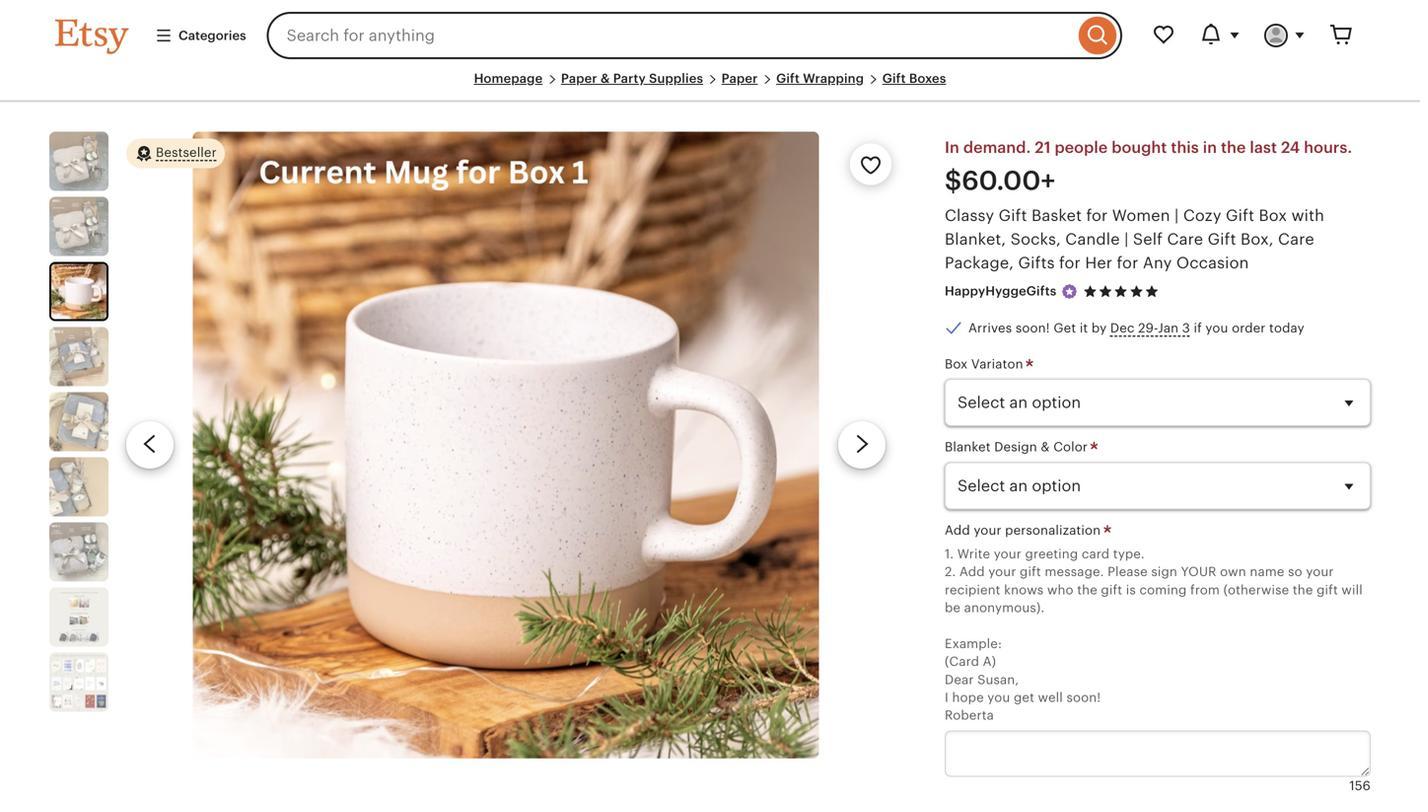 Task type: describe. For each thing, give the bounding box(es) containing it.
1 care from the left
[[1167, 231, 1204, 248]]

last
[[1250, 139, 1278, 156]]

gift wrapping
[[776, 71, 864, 86]]

is
[[1126, 582, 1136, 597]]

from
[[1191, 582, 1220, 597]]

today
[[1270, 321, 1305, 336]]

21
[[1035, 139, 1051, 156]]

order
[[1232, 321, 1266, 336]]

by
[[1092, 321, 1107, 336]]

2.
[[945, 564, 956, 579]]

it
[[1080, 321, 1088, 336]]

box,
[[1241, 231, 1274, 248]]

categories button
[[140, 18, 261, 53]]

cozy
[[1184, 207, 1222, 225]]

homepage
[[474, 71, 543, 86]]

156
[[1350, 778, 1371, 793]]

arrives soon! get it by dec 29-jan 3 if you order today
[[969, 321, 1305, 336]]

anonymous).
[[964, 600, 1045, 615]]

menu bar containing homepage
[[55, 71, 1365, 102]]

add inside "1. write your greeting card type. 2. add your gift message. please sign your own name so your recipient knows who the gift is coming from (otherwise the gift will be anonymous)."
[[960, 564, 985, 579]]

3
[[1183, 321, 1191, 336]]

1. write your greeting card type. 2. add your gift message. please sign your own name so your recipient knows who the gift is coming from (otherwise the gift will be anonymous).
[[945, 547, 1363, 615]]

Search for anything text field
[[267, 12, 1074, 59]]

gift boxes
[[883, 71, 947, 86]]

jan
[[1158, 321, 1179, 336]]

1 horizontal spatial classy gift basket for women cozy gift box with blanket image 3 image
[[193, 132, 819, 758]]

color
[[1054, 440, 1088, 454]]

happyhyggegifts
[[945, 284, 1057, 299]]

categories
[[179, 28, 246, 43]]

write
[[958, 547, 991, 561]]

paper for paper "link"
[[722, 71, 758, 86]]

box variaton
[[945, 357, 1027, 371]]

box inside classy gift basket for women | cozy gift box with blanket, socks, candle | self care gift box, care package, gifts for her for any occasion
[[1259, 207, 1288, 225]]

hours.
[[1304, 139, 1353, 156]]

demand.
[[964, 139, 1031, 156]]

24
[[1281, 139, 1301, 156]]

Add your personalization text field
[[945, 730, 1371, 777]]

paper for paper & party supplies
[[561, 71, 598, 86]]

so
[[1288, 564, 1303, 579]]

soon!
[[1067, 690, 1101, 705]]

variaton
[[972, 357, 1024, 371]]

bestseller
[[156, 145, 217, 160]]

you inside example: (card a) dear susan, i hope you get well soon! roberta
[[988, 690, 1011, 705]]

gift up occasion
[[1208, 231, 1237, 248]]

$60.00+
[[945, 166, 1056, 195]]

classy gift basket for women cozy gift box with blanket image 1 image
[[49, 132, 109, 191]]

boxes
[[909, 71, 947, 86]]

example:
[[945, 636, 1002, 651]]

please
[[1108, 564, 1148, 579]]

your
[[1181, 564, 1217, 579]]

design
[[995, 440, 1038, 454]]

classy gift basket for women cozy gift box with blanket image 8 image
[[49, 588, 109, 647]]

the inside in demand. 21 people bought this in the last 24 hours. $60.00+
[[1221, 139, 1246, 156]]

add your personalization
[[945, 523, 1105, 537]]

a)
[[983, 654, 997, 669]]

paper link
[[722, 71, 758, 86]]

who
[[1048, 582, 1074, 597]]

be
[[945, 600, 961, 615]]

classy gift basket for women | cozy gift box with blanket, socks, candle | self care gift box, care package, gifts for her for any occasion
[[945, 207, 1325, 272]]

susan,
[[978, 672, 1019, 687]]

soon! get
[[1016, 321, 1077, 336]]

in
[[1203, 139, 1218, 156]]

0 horizontal spatial box
[[945, 357, 968, 371]]

your up write
[[974, 523, 1002, 537]]

happyhyggegifts link
[[945, 284, 1057, 299]]

homepage link
[[474, 71, 543, 86]]

0 horizontal spatial the
[[1078, 582, 1098, 597]]

2 horizontal spatial for
[[1117, 254, 1139, 272]]

0 horizontal spatial gift
[[1020, 564, 1042, 579]]

bestseller button
[[126, 138, 225, 169]]

gift up socks,
[[999, 207, 1028, 225]]

gift left wrapping
[[776, 71, 800, 86]]

own
[[1220, 564, 1247, 579]]

classy gift basket for women cozy gift box with blanket image 4 image
[[49, 327, 109, 386]]

gift up box,
[[1226, 207, 1255, 225]]

classy gift basket for women cozy gift box with blanket image 2 image
[[49, 197, 109, 256]]

2 horizontal spatial the
[[1293, 582, 1314, 597]]

hope
[[952, 690, 984, 705]]

gift wrapping link
[[776, 71, 864, 86]]

arrives
[[969, 321, 1012, 336]]

categories banner
[[20, 0, 1401, 71]]

package,
[[945, 254, 1014, 272]]

in
[[945, 139, 960, 156]]



Task type: vqa. For each thing, say whether or not it's contained in the screenshot.
more like this link related to 44.99
no



Task type: locate. For each thing, give the bounding box(es) containing it.
1.
[[945, 547, 954, 561]]

gift left is
[[1101, 582, 1123, 597]]

blanket
[[945, 440, 991, 454]]

| left cozy
[[1175, 207, 1179, 225]]

box
[[1259, 207, 1288, 225], [945, 357, 968, 371]]

get
[[1014, 690, 1035, 705]]

1 vertical spatial you
[[988, 690, 1011, 705]]

sign
[[1152, 564, 1178, 579]]

1 paper from the left
[[561, 71, 598, 86]]

if
[[1194, 321, 1202, 336]]

0 horizontal spatial &
[[601, 71, 610, 86]]

in demand. 21 people bought this in the last 24 hours. $60.00+
[[945, 139, 1353, 195]]

gift boxes link
[[883, 71, 947, 86]]

0 vertical spatial box
[[1259, 207, 1288, 225]]

basket
[[1032, 207, 1082, 225]]

personalization
[[1005, 523, 1101, 537]]

paper left party
[[561, 71, 598, 86]]

for up candle
[[1087, 207, 1108, 225]]

0 vertical spatial |
[[1175, 207, 1179, 225]]

29-
[[1139, 321, 1158, 336]]

& left party
[[601, 71, 610, 86]]

|
[[1175, 207, 1179, 225], [1125, 231, 1129, 248]]

knows
[[1004, 582, 1044, 597]]

| left self
[[1125, 231, 1129, 248]]

menu bar
[[55, 71, 1365, 102]]

care down cozy
[[1167, 231, 1204, 248]]

card
[[1082, 547, 1110, 561]]

gift left boxes
[[883, 71, 906, 86]]

your down add your personalization
[[994, 547, 1022, 561]]

(otherwise
[[1224, 582, 1290, 597]]

gift left will
[[1317, 582, 1339, 597]]

gifts
[[1019, 254, 1055, 272]]

blanket design & color
[[945, 440, 1092, 454]]

1 horizontal spatial care
[[1279, 231, 1315, 248]]

1 vertical spatial &
[[1041, 440, 1050, 454]]

care
[[1167, 231, 1204, 248], [1279, 231, 1315, 248]]

i
[[945, 690, 949, 705]]

blanket,
[[945, 231, 1007, 248]]

0 horizontal spatial classy gift basket for women cozy gift box with blanket image 3 image
[[51, 264, 107, 319]]

the
[[1221, 139, 1246, 156], [1078, 582, 1098, 597], [1293, 582, 1314, 597]]

star_seller image
[[1061, 283, 1079, 301]]

women
[[1113, 207, 1171, 225]]

candle
[[1066, 231, 1120, 248]]

your right so
[[1306, 564, 1334, 579]]

for right her
[[1117, 254, 1139, 272]]

her
[[1085, 254, 1113, 272]]

box up box,
[[1259, 207, 1288, 225]]

classy gift basket for women cozy gift box with blanket image 5 image
[[49, 392, 109, 451]]

0 horizontal spatial care
[[1167, 231, 1204, 248]]

coming
[[1140, 582, 1187, 597]]

your up knows
[[989, 564, 1017, 579]]

classy gift basket for women cozy gift box with blanket image 6 image
[[49, 457, 109, 517]]

0 horizontal spatial paper
[[561, 71, 598, 86]]

add up recipient
[[960, 564, 985, 579]]

you right if on the top
[[1206, 321, 1229, 336]]

people
[[1055, 139, 1108, 156]]

this
[[1171, 139, 1199, 156]]

type.
[[1114, 547, 1145, 561]]

dear
[[945, 672, 974, 687]]

paper & party supplies
[[561, 71, 703, 86]]

1 vertical spatial |
[[1125, 231, 1129, 248]]

message.
[[1045, 564, 1104, 579]]

1 horizontal spatial |
[[1175, 207, 1179, 225]]

0 vertical spatial add
[[945, 523, 971, 537]]

0 horizontal spatial for
[[1060, 254, 1081, 272]]

1 horizontal spatial box
[[1259, 207, 1288, 225]]

add up 1.
[[945, 523, 971, 537]]

none search field inside categories banner
[[267, 12, 1123, 59]]

1 horizontal spatial &
[[1041, 440, 1050, 454]]

the right in on the top of the page
[[1221, 139, 1246, 156]]

classy gift basket for women cozy gift box with blanket image 9 image
[[49, 653, 109, 712]]

0 horizontal spatial |
[[1125, 231, 1129, 248]]

dec
[[1111, 321, 1135, 336]]

roberta
[[945, 708, 994, 723]]

the down so
[[1293, 582, 1314, 597]]

0 vertical spatial &
[[601, 71, 610, 86]]

0 vertical spatial you
[[1206, 321, 1229, 336]]

(card
[[945, 654, 980, 669]]

name
[[1250, 564, 1285, 579]]

any
[[1143, 254, 1172, 272]]

0 horizontal spatial you
[[988, 690, 1011, 705]]

1 horizontal spatial for
[[1087, 207, 1108, 225]]

self
[[1133, 231, 1163, 248]]

your
[[974, 523, 1002, 537], [994, 547, 1022, 561], [989, 564, 1017, 579], [1306, 564, 1334, 579]]

bought
[[1112, 139, 1167, 156]]

care down with
[[1279, 231, 1315, 248]]

wrapping
[[803, 71, 864, 86]]

you
[[1206, 321, 1229, 336], [988, 690, 1011, 705]]

paper right supplies
[[722, 71, 758, 86]]

well
[[1038, 690, 1063, 705]]

with
[[1292, 207, 1325, 225]]

gift
[[776, 71, 800, 86], [883, 71, 906, 86], [999, 207, 1028, 225], [1226, 207, 1255, 225], [1208, 231, 1237, 248]]

socks,
[[1011, 231, 1061, 248]]

classy gift basket for women cozy gift box with blanket image 7 image
[[49, 522, 109, 582]]

the down "message."
[[1078, 582, 1098, 597]]

2 care from the left
[[1279, 231, 1315, 248]]

gift
[[1020, 564, 1042, 579], [1101, 582, 1123, 597], [1317, 582, 1339, 597]]

1 horizontal spatial you
[[1206, 321, 1229, 336]]

1 vertical spatial add
[[960, 564, 985, 579]]

1 vertical spatial box
[[945, 357, 968, 371]]

example: (card a) dear susan, i hope you get well soon! roberta
[[945, 636, 1101, 723]]

occasion
[[1177, 254, 1249, 272]]

2 horizontal spatial gift
[[1317, 582, 1339, 597]]

2 paper from the left
[[722, 71, 758, 86]]

for
[[1087, 207, 1108, 225], [1060, 254, 1081, 272], [1117, 254, 1139, 272]]

classy
[[945, 207, 995, 225]]

1 horizontal spatial paper
[[722, 71, 758, 86]]

&
[[601, 71, 610, 86], [1041, 440, 1050, 454]]

gift up knows
[[1020, 564, 1042, 579]]

recipient
[[945, 582, 1001, 597]]

greeting
[[1026, 547, 1079, 561]]

None search field
[[267, 12, 1123, 59]]

& left color
[[1041, 440, 1050, 454]]

classy gift basket for women cozy gift box with blanket image 3 image
[[193, 132, 819, 758], [51, 264, 107, 319]]

supplies
[[649, 71, 703, 86]]

1 horizontal spatial the
[[1221, 139, 1246, 156]]

for up the star_seller image
[[1060, 254, 1081, 272]]

paper & party supplies link
[[561, 71, 703, 86]]

you down the susan,
[[988, 690, 1011, 705]]

1 horizontal spatial gift
[[1101, 582, 1123, 597]]

box left variaton
[[945, 357, 968, 371]]



